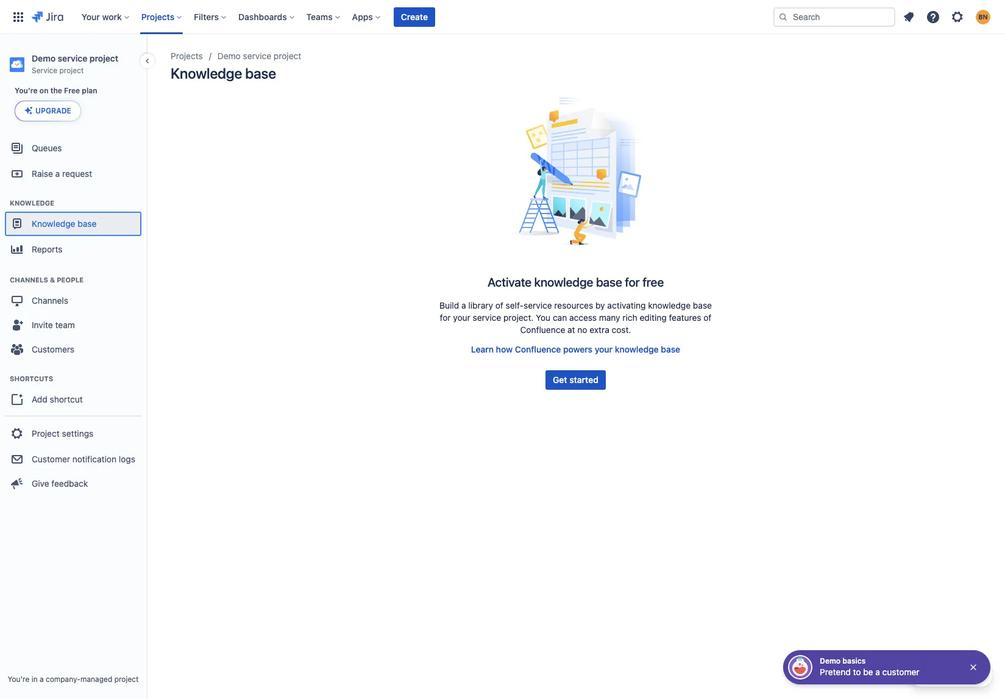 Task type: describe. For each thing, give the bounding box(es) containing it.
channels for channels & people
[[10, 276, 48, 284]]

add shortcut
[[32, 394, 83, 404]]

your profile and settings image
[[977, 9, 991, 24]]

raise a request
[[32, 168, 92, 179]]

to
[[854, 667, 862, 677]]

customer
[[32, 454, 70, 464]]

work
[[102, 11, 122, 22]]

appswitcher icon image
[[11, 9, 26, 24]]

a inside build a library of self-service resources by activating knowledge base for your service project. you can access many rich editing features of confluence at no extra cost.
[[462, 300, 466, 310]]

build a library of self-service resources by activating knowledge base for your service project. you can access many rich editing features of confluence at no extra cost.
[[440, 300, 713, 335]]

learn
[[471, 344, 494, 354]]

reports link
[[5, 236, 142, 263]]

customer
[[883, 667, 920, 677]]

access
[[570, 312, 597, 323]]

invite team
[[32, 320, 75, 330]]

customer notification logs
[[32, 454, 135, 464]]

knowledge base inside knowledge group
[[32, 218, 97, 229]]

notification
[[72, 454, 117, 464]]

many
[[600, 312, 621, 323]]

apps button
[[349, 7, 385, 27]]

teams
[[307, 11, 333, 22]]

search image
[[779, 12, 789, 22]]

knowledge inside button
[[615, 344, 659, 354]]

settings
[[62, 428, 94, 438]]

your inside build a library of self-service resources by activating knowledge base for your service project. you can access many rich editing features of confluence at no extra cost.
[[453, 312, 471, 323]]

a right raise
[[55, 168, 60, 179]]

features
[[670, 312, 702, 323]]

project settings link
[[5, 420, 142, 447]]

project up plan
[[90, 53, 119, 63]]

0 vertical spatial for
[[625, 275, 640, 289]]

give feedback
[[32, 478, 88, 488]]

project right managed on the bottom left
[[114, 675, 139, 684]]

logs
[[119, 454, 135, 464]]

learn how confluence powers your knowledge base
[[471, 344, 681, 354]]

1 horizontal spatial knowledge base
[[171, 65, 276, 82]]

0 horizontal spatial of
[[496, 300, 504, 310]]

project.
[[504, 312, 534, 323]]

demo service project link
[[218, 49, 302, 63]]

add
[[32, 394, 47, 404]]

free
[[64, 86, 80, 95]]

customers
[[32, 344, 74, 354]]

0 vertical spatial knowledge
[[171, 65, 242, 82]]

demo service project
[[218, 51, 302, 61]]

projects link
[[171, 49, 203, 63]]

build
[[440, 300, 460, 310]]

channels button
[[5, 289, 142, 313]]

queues
[[32, 143, 62, 153]]

upgrade
[[35, 106, 71, 115]]

help image
[[927, 9, 941, 24]]

apps
[[352, 11, 373, 22]]

base down demo service project link
[[245, 65, 276, 82]]

company-
[[46, 675, 81, 684]]

at
[[568, 324, 576, 335]]

service down library
[[473, 312, 502, 323]]

project up free
[[59, 66, 84, 75]]

filters
[[194, 11, 219, 22]]

confluence inside the learn how confluence powers your knowledge base button
[[515, 344, 561, 354]]

channels & people group
[[5, 263, 142, 366]]

raise a request link
[[5, 162, 142, 186]]

confluence inside build a library of self-service resources by activating knowledge base for your service project. you can access many rich editing features of confluence at no extra cost.
[[521, 324, 566, 335]]

dashboards button
[[235, 7, 299, 27]]

queues link
[[5, 135, 142, 162]]

get started button
[[546, 370, 606, 390]]

group containing queues
[[5, 131, 142, 503]]

a right in
[[40, 675, 44, 684]]

by
[[596, 300, 606, 310]]

self-
[[506, 300, 524, 310]]

team
[[55, 320, 75, 330]]

project down the dashboards popup button
[[274, 51, 302, 61]]

project settings
[[32, 428, 94, 438]]

invite team button
[[5, 313, 142, 337]]

need help? button
[[909, 663, 994, 687]]

notifications image
[[902, 9, 917, 24]]

activate knowledge base for free
[[488, 275, 664, 289]]

teams button
[[303, 7, 345, 27]]

your work button
[[78, 7, 134, 27]]

free
[[643, 275, 664, 289]]

channels & people
[[10, 276, 84, 284]]

knowledge base link
[[5, 212, 142, 236]]

cost.
[[612, 324, 632, 335]]

the
[[50, 86, 62, 95]]

resources
[[555, 300, 594, 310]]

create button
[[394, 7, 436, 27]]

1 vertical spatial knowledge
[[10, 199, 54, 207]]

knowledge inside build a library of self-service resources by activating knowledge base for your service project. you can access many rich editing features of confluence at no extra cost.
[[649, 300, 691, 310]]

activating
[[608, 300, 646, 310]]

1 horizontal spatial of
[[704, 312, 712, 323]]

reports
[[32, 244, 63, 254]]



Task type: vqa. For each thing, say whether or not it's contained in the screenshot.
next to a field label to start pinning. on the top right
no



Task type: locate. For each thing, give the bounding box(es) containing it.
0 vertical spatial channels
[[10, 276, 48, 284]]

request
[[62, 168, 92, 179]]

projects for projects dropdown button
[[141, 11, 175, 22]]

your work
[[82, 11, 122, 22]]

0 vertical spatial you're
[[15, 86, 38, 95]]

projects down filters
[[171, 51, 203, 61]]

project
[[274, 51, 302, 61], [90, 53, 119, 63], [59, 66, 84, 75], [114, 675, 139, 684]]

of left self-
[[496, 300, 504, 310]]

2 vertical spatial knowledge
[[32, 218, 75, 229]]

1 vertical spatial for
[[440, 312, 451, 323]]

group
[[5, 131, 142, 503], [5, 416, 142, 500]]

of
[[496, 300, 504, 310], [704, 312, 712, 323]]

feedback
[[51, 478, 88, 488]]

knowledge up resources
[[535, 275, 594, 289]]

demo for demo basics pretend to be a customer
[[821, 656, 841, 666]]

2 horizontal spatial demo
[[821, 656, 841, 666]]

you
[[536, 312, 551, 323]]

0 vertical spatial your
[[453, 312, 471, 323]]

service inside demo service project service project
[[58, 53, 87, 63]]

projects for projects link
[[171, 51, 203, 61]]

you're left in
[[8, 675, 29, 684]]

base up reports link
[[78, 218, 97, 229]]

knowledge inside knowledge base link
[[32, 218, 75, 229]]

need help? image
[[920, 667, 935, 682]]

customers link
[[5, 337, 142, 362]]

give feedback button
[[5, 472, 142, 496]]

you're left on
[[15, 86, 38, 95]]

knowledge up the reports
[[32, 218, 75, 229]]

of right features
[[704, 312, 712, 323]]

1 group from the top
[[5, 131, 142, 503]]

1 vertical spatial you're
[[8, 675, 29, 684]]

you're
[[15, 86, 38, 95], [8, 675, 29, 684]]

demo basics pretend to be a customer
[[821, 656, 920, 677]]

0 horizontal spatial demo
[[32, 53, 56, 63]]

a right build
[[462, 300, 466, 310]]

how
[[496, 344, 513, 354]]

people
[[57, 276, 84, 284]]

base up by
[[597, 275, 623, 289]]

1 vertical spatial confluence
[[515, 344, 561, 354]]

confluence
[[521, 324, 566, 335], [515, 344, 561, 354]]

library
[[469, 300, 494, 310]]

you're for you're on the free plan
[[15, 86, 38, 95]]

on
[[40, 86, 49, 95]]

you're in a company-managed project
[[8, 675, 139, 684]]

invite
[[32, 320, 53, 330]]

your down extra
[[595, 344, 613, 354]]

projects
[[141, 11, 175, 22], [171, 51, 203, 61]]

for left free at the top of the page
[[625, 275, 640, 289]]

demo up service
[[32, 53, 56, 63]]

learn how confluence powers your knowledge base button
[[471, 343, 681, 355]]

dashboards
[[239, 11, 287, 22]]

can
[[553, 312, 567, 323]]

knowledge group
[[5, 186, 142, 267]]

0 vertical spatial confluence
[[521, 324, 566, 335]]

channels left &
[[10, 276, 48, 284]]

managed
[[81, 675, 112, 684]]

projects button
[[138, 7, 187, 27]]

powers
[[564, 344, 593, 354]]

projects inside dropdown button
[[141, 11, 175, 22]]

service
[[32, 66, 57, 75]]

you're for you're in a company-managed project
[[8, 675, 29, 684]]

base up features
[[694, 300, 713, 310]]

0 horizontal spatial for
[[440, 312, 451, 323]]

basics
[[843, 656, 866, 666]]

projects right work
[[141, 11, 175, 22]]

a right be
[[876, 667, 881, 677]]

rich
[[623, 312, 638, 323]]

demo for demo service project service project
[[32, 53, 56, 63]]

demo inside demo service project service project
[[32, 53, 56, 63]]

channels for channels
[[32, 295, 68, 305]]

customer notification logs link
[[5, 447, 142, 472]]

2 group from the top
[[5, 416, 142, 500]]

knowledge down cost. at the right of the page
[[615, 344, 659, 354]]

demo
[[218, 51, 241, 61], [32, 53, 56, 63], [821, 656, 841, 666]]

1 vertical spatial projects
[[171, 51, 203, 61]]

demo inside demo basics pretend to be a customer
[[821, 656, 841, 666]]

base inside button
[[661, 344, 681, 354]]

knowledge base
[[171, 65, 276, 82], [32, 218, 97, 229]]

shortcuts group
[[5, 362, 142, 416]]

1 vertical spatial of
[[704, 312, 712, 323]]

your inside button
[[595, 344, 613, 354]]

knowledge base up reports link
[[32, 218, 97, 229]]

knowledge down projects link
[[171, 65, 242, 82]]

service down dashboards
[[243, 51, 272, 61]]

channels
[[10, 276, 48, 284], [32, 295, 68, 305]]

upgrade button
[[15, 101, 80, 121]]

1 vertical spatial channels
[[32, 295, 68, 305]]

knowledge down raise
[[10, 199, 54, 207]]

activate
[[488, 275, 532, 289]]

settings image
[[951, 9, 966, 24]]

banner containing your work
[[0, 0, 1006, 34]]

create
[[401, 11, 428, 22]]

1 horizontal spatial your
[[595, 344, 613, 354]]

knowledge
[[535, 275, 594, 289], [649, 300, 691, 310], [615, 344, 659, 354]]

for
[[625, 275, 640, 289], [440, 312, 451, 323]]

close image
[[969, 663, 979, 672]]

raise
[[32, 168, 53, 179]]

give
[[32, 478, 49, 488]]

base inside knowledge group
[[78, 218, 97, 229]]

2 vertical spatial knowledge
[[615, 344, 659, 354]]

demo right projects link
[[218, 51, 241, 61]]

plan
[[82, 86, 97, 95]]

0 vertical spatial projects
[[141, 11, 175, 22]]

shortcuts
[[10, 375, 53, 383]]

0 horizontal spatial your
[[453, 312, 471, 323]]

shortcut
[[50, 394, 83, 404]]

add shortcut button
[[5, 387, 142, 412]]

your
[[82, 11, 100, 22]]

need
[[937, 669, 959, 680]]

you're on the free plan
[[15, 86, 97, 95]]

be
[[864, 667, 874, 677]]

banner
[[0, 0, 1006, 34]]

your down build
[[453, 312, 471, 323]]

base down features
[[661, 344, 681, 354]]

1 horizontal spatial demo
[[218, 51, 241, 61]]

jira image
[[32, 9, 63, 24], [32, 9, 63, 24]]

1 vertical spatial knowledge
[[649, 300, 691, 310]]

service up free
[[58, 53, 87, 63]]

1 horizontal spatial for
[[625, 275, 640, 289]]

project
[[32, 428, 60, 438]]

base
[[245, 65, 276, 82], [78, 218, 97, 229], [597, 275, 623, 289], [694, 300, 713, 310], [661, 344, 681, 354]]

channels down &
[[32, 295, 68, 305]]

0 vertical spatial knowledge
[[535, 275, 594, 289]]

1 vertical spatial knowledge base
[[32, 218, 97, 229]]

editing
[[640, 312, 667, 323]]

a inside demo basics pretend to be a customer
[[876, 667, 881, 677]]

demo for demo service project
[[218, 51, 241, 61]]

pretend
[[821, 667, 851, 677]]

extra
[[590, 324, 610, 335]]

help?
[[961, 669, 983, 680]]

channels inside dropdown button
[[32, 295, 68, 305]]

base inside build a library of self-service resources by activating knowledge base for your service project. you can access many rich editing features of confluence at no extra cost.
[[694, 300, 713, 310]]

0 horizontal spatial knowledge base
[[32, 218, 97, 229]]

knowledge up features
[[649, 300, 691, 310]]

for down build
[[440, 312, 451, 323]]

get
[[553, 374, 568, 385]]

service up you
[[524, 300, 552, 310]]

started
[[570, 374, 599, 385]]

1 vertical spatial your
[[595, 344, 613, 354]]

get started
[[553, 374, 599, 385]]

need help?
[[937, 669, 983, 680]]

for inside build a library of self-service resources by activating knowledge base for your service project. you can access many rich editing features of confluence at no extra cost.
[[440, 312, 451, 323]]

demo up pretend
[[821, 656, 841, 666]]

in
[[32, 675, 38, 684]]

0 vertical spatial knowledge base
[[171, 65, 276, 82]]

knowledge
[[171, 65, 242, 82], [10, 199, 54, 207], [32, 218, 75, 229]]

no
[[578, 324, 588, 335]]

knowledge base down demo service project link
[[171, 65, 276, 82]]

0 vertical spatial of
[[496, 300, 504, 310]]

primary element
[[7, 0, 774, 34]]

Search field
[[774, 7, 896, 27]]

&
[[50, 276, 55, 284]]

group containing project settings
[[5, 416, 142, 500]]



